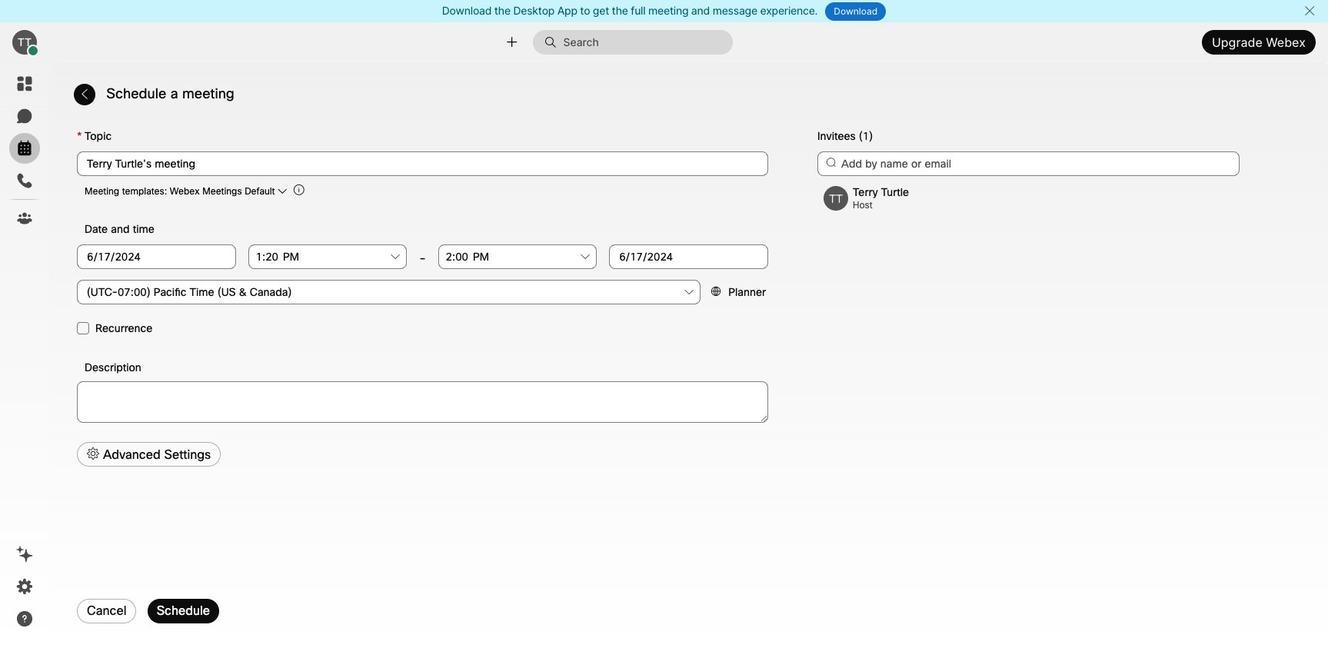 Task type: locate. For each thing, give the bounding box(es) containing it.
navigation
[[0, 62, 49, 649]]

dashboard image
[[15, 75, 34, 93]]

help image
[[15, 610, 34, 629]]

wrapper image up dashboard image
[[28, 46, 39, 56]]

teams, has no new notifications image
[[15, 209, 34, 228]]

meetings image
[[15, 139, 34, 158]]

wrapper image right connect people icon
[[545, 36, 564, 48]]

webex tab list
[[9, 68, 40, 234]]

what's new image
[[15, 546, 34, 564]]

wrapper image
[[545, 36, 564, 48], [28, 46, 39, 56]]

connect people image
[[505, 35, 520, 50]]

cancel_16 image
[[1304, 5, 1316, 17]]



Task type: describe. For each thing, give the bounding box(es) containing it.
messaging, has no new notifications image
[[15, 107, 34, 125]]

0 horizontal spatial wrapper image
[[28, 46, 39, 56]]

calls image
[[15, 172, 34, 190]]

settings image
[[15, 578, 34, 596]]

1 horizontal spatial wrapper image
[[545, 36, 564, 48]]



Task type: vqa. For each thing, say whether or not it's contained in the screenshot.
Welcome Space list item
no



